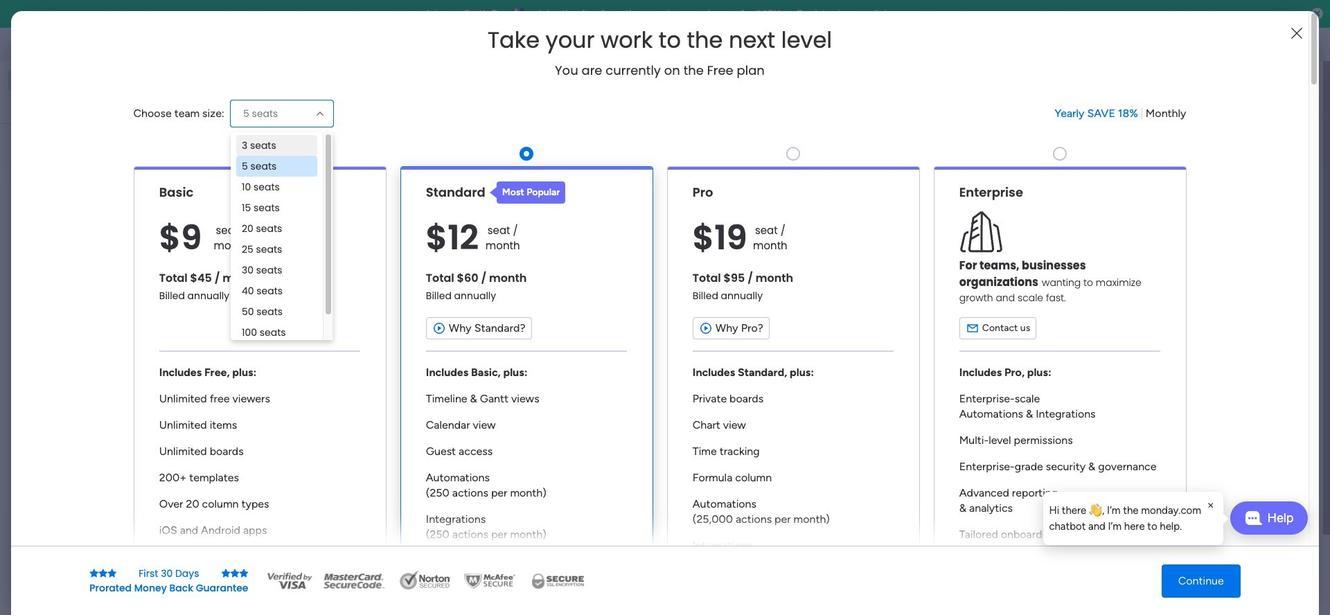 Task type: vqa. For each thing, say whether or not it's contained in the screenshot.
corner
no



Task type: locate. For each thing, give the bounding box(es) containing it.
tier options list box
[[133, 141, 1187, 615]]

0 vertical spatial option
[[8, 69, 168, 91]]

0 horizontal spatial public board image
[[273, 281, 288, 296]]

mcafee secure image
[[462, 571, 517, 591]]

3 star image from the left
[[230, 569, 239, 578]]

section head
[[490, 181, 566, 204]]

close my workspaces image
[[256, 548, 272, 565]]

1 public board image from the left
[[273, 281, 288, 296]]

1 star image from the left
[[90, 569, 99, 578]]

star image
[[108, 569, 117, 578], [221, 569, 230, 578], [230, 569, 239, 578]]

quick search results list box
[[256, 157, 1027, 341]]

1 element
[[395, 358, 412, 374]]

close update feed (inbox) image
[[256, 358, 272, 374]]

component image
[[273, 302, 285, 315]]

option
[[8, 69, 168, 91], [8, 93, 168, 115], [0, 192, 177, 194]]

enterprise tier selected option
[[934, 166, 1187, 615]]

section head inside standard tier selected option
[[490, 181, 566, 204]]

public board image up component image
[[273, 281, 288, 296]]

star image
[[90, 569, 99, 578], [99, 569, 108, 578], [239, 569, 248, 578]]

1 horizontal spatial public board image
[[464, 281, 479, 296]]

help center element
[[1060, 425, 1268, 481]]

chat bot icon image
[[1245, 511, 1262, 525]]

norton secured image
[[394, 571, 456, 591]]

standard tier selected option
[[400, 166, 653, 615]]

heading
[[488, 28, 832, 53]]

public board image up component icon
[[464, 281, 479, 296]]

billing cycle selection group
[[1055, 106, 1187, 121]]

public board image
[[273, 281, 288, 296], [464, 281, 479, 296]]

ssl encrypted image
[[523, 571, 592, 591]]

2 public board image from the left
[[464, 281, 479, 296]]

3 star image from the left
[[239, 569, 248, 578]]

templates image image
[[1073, 132, 1256, 228]]

1 vertical spatial option
[[8, 93, 168, 115]]

dialog
[[1044, 492, 1224, 545]]

workspace image
[[279, 589, 312, 615]]

list box
[[0, 190, 177, 427]]



Task type: describe. For each thing, give the bounding box(es) containing it.
remove from favorites image
[[417, 281, 431, 295]]

jacob simon image
[[1292, 33, 1314, 55]]

component image
[[464, 302, 476, 315]]

pro tier selected option
[[667, 166, 920, 615]]

1 star image from the left
[[108, 569, 117, 578]]

2 star image from the left
[[99, 569, 108, 578]]

public board image for component icon
[[464, 281, 479, 296]]

public board image for component image
[[273, 281, 288, 296]]

2 vertical spatial option
[[0, 192, 177, 194]]

basic tier selected option
[[133, 166, 386, 615]]

verified by visa image
[[265, 571, 314, 591]]

close recently visited image
[[256, 141, 272, 157]]

mastercard secure code image
[[319, 571, 388, 591]]

2 star image from the left
[[221, 569, 230, 578]]



